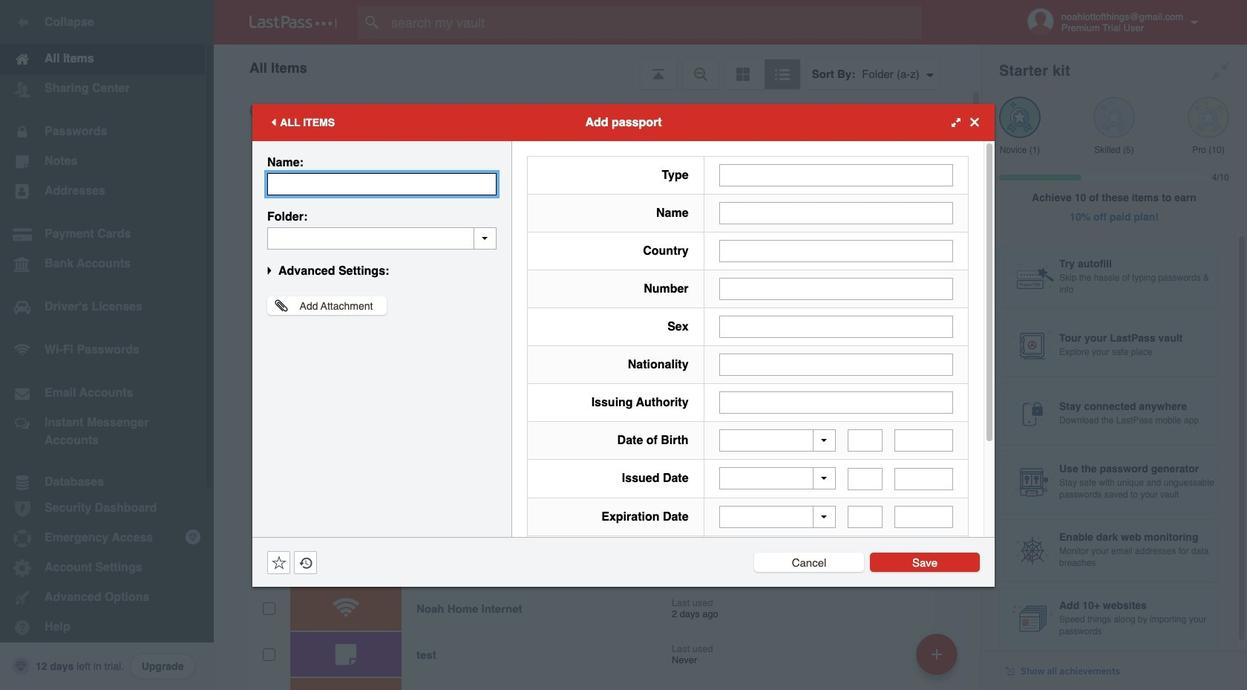 Task type: vqa. For each thing, say whether or not it's contained in the screenshot.
New Item navigation
yes



Task type: describe. For each thing, give the bounding box(es) containing it.
new item image
[[932, 649, 943, 659]]

vault options navigation
[[214, 45, 982, 89]]

lastpass image
[[250, 16, 337, 29]]

new item navigation
[[911, 629, 967, 690]]



Task type: locate. For each thing, give the bounding box(es) containing it.
None text field
[[267, 173, 497, 195], [719, 202, 954, 224], [267, 227, 497, 249], [719, 391, 954, 413], [895, 429, 954, 452], [848, 468, 883, 490], [895, 468, 954, 490], [267, 173, 497, 195], [719, 202, 954, 224], [267, 227, 497, 249], [719, 391, 954, 413], [895, 429, 954, 452], [848, 468, 883, 490], [895, 468, 954, 490]]

dialog
[[253, 104, 995, 644]]

search my vault text field
[[358, 6, 951, 39]]

Search search field
[[358, 6, 951, 39]]

main navigation navigation
[[0, 0, 214, 690]]

None text field
[[719, 164, 954, 186], [719, 240, 954, 262], [719, 277, 954, 300], [719, 315, 954, 338], [719, 353, 954, 375], [848, 429, 883, 452], [848, 506, 883, 528], [895, 506, 954, 528], [719, 164, 954, 186], [719, 240, 954, 262], [719, 277, 954, 300], [719, 315, 954, 338], [719, 353, 954, 375], [848, 429, 883, 452], [848, 506, 883, 528], [895, 506, 954, 528]]



